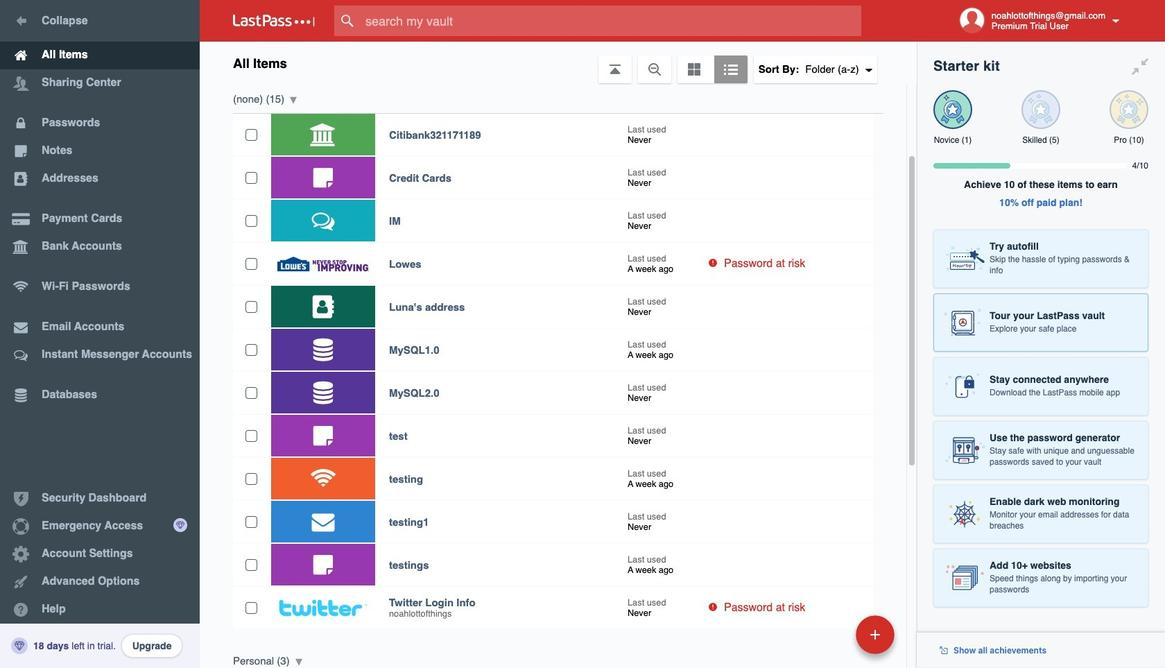 Task type: vqa. For each thing, say whether or not it's contained in the screenshot.
'dialog'
no



Task type: describe. For each thing, give the bounding box(es) containing it.
new item element
[[761, 615, 900, 654]]

main navigation navigation
[[0, 0, 200, 668]]

new item navigation
[[761, 611, 903, 668]]

vault options navigation
[[200, 42, 917, 83]]



Task type: locate. For each thing, give the bounding box(es) containing it.
Search search field
[[334, 6, 889, 36]]

lastpass image
[[233, 15, 315, 27]]

search my vault text field
[[334, 6, 889, 36]]



